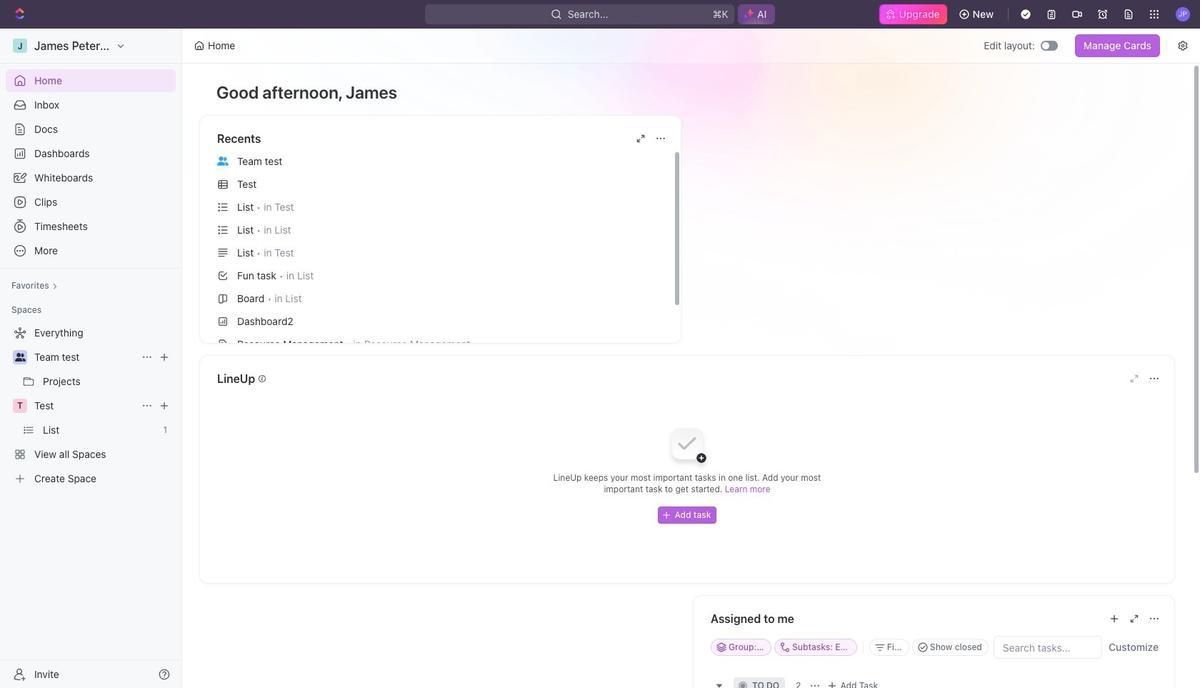 Task type: vqa. For each thing, say whether or not it's contained in the screenshot.
the bottom 'Business'
no



Task type: locate. For each thing, give the bounding box(es) containing it.
user group image
[[217, 156, 229, 166]]

tree inside sidebar navigation
[[6, 322, 176, 490]]

tree
[[6, 322, 176, 490]]

james peterson's workspace, , element
[[13, 39, 27, 53]]



Task type: describe. For each thing, give the bounding box(es) containing it.
Search tasks... text field
[[995, 637, 1102, 658]]

user group image
[[15, 353, 25, 362]]

test, , element
[[13, 399, 27, 413]]

sidebar navigation
[[0, 29, 185, 688]]



